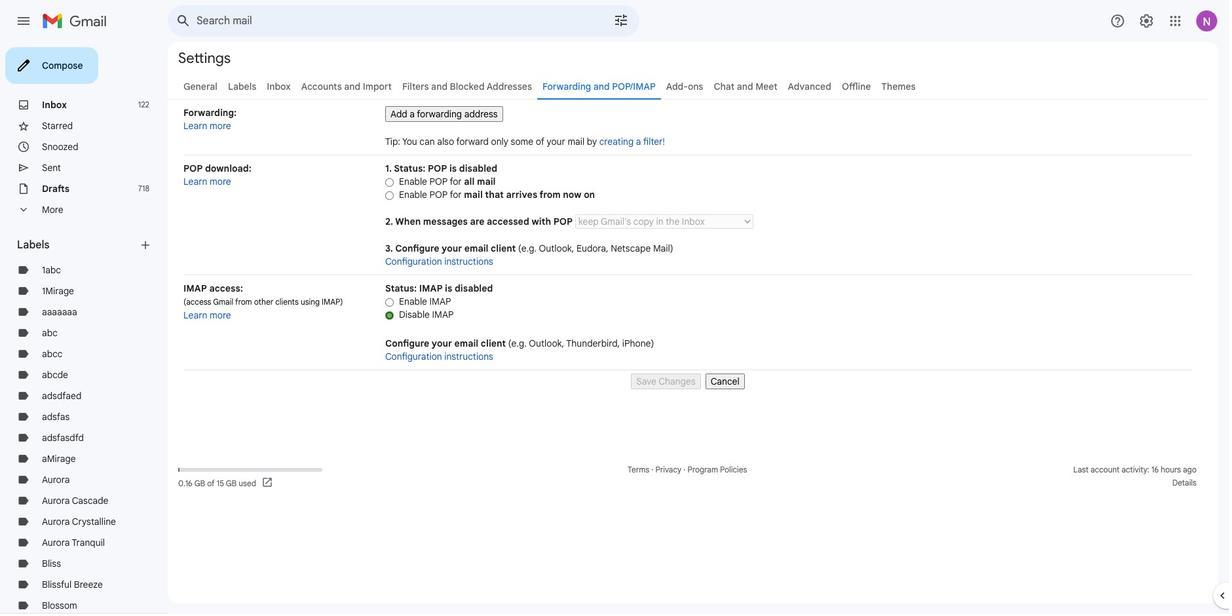 Task type: describe. For each thing, give the bounding box(es) containing it.
2 · from the left
[[684, 465, 686, 474]]

1. status: pop is disabled
[[385, 163, 498, 174]]

abcc link
[[42, 348, 63, 360]]

themes
[[882, 81, 916, 92]]

2.
[[385, 216, 393, 227]]

configure your email client (e.g. outlook, thunderbird, iphone) configuration instructions
[[385, 337, 654, 362]]

drafts link
[[42, 183, 70, 195]]

Search mail text field
[[197, 14, 577, 28]]

aurora cascade
[[42, 495, 108, 507]]

more inside pop download: learn more
[[210, 176, 231, 187]]

on
[[584, 189, 595, 201]]

navigation containing save changes
[[183, 370, 1193, 389]]

adsfas
[[42, 411, 70, 423]]

eudora,
[[577, 242, 609, 254]]

aurora for aurora crystalline
[[42, 516, 70, 528]]

aurora link
[[42, 474, 70, 486]]

enable pop for mail that arrives from now on
[[399, 189, 595, 201]]

accessed
[[487, 216, 529, 227]]

you
[[402, 136, 417, 147]]

enable for enable pop for all mail
[[399, 176, 427, 187]]

15
[[217, 478, 224, 488]]

imap for disable
[[432, 309, 454, 320]]

aurora for aurora cascade
[[42, 495, 70, 507]]

iphone)
[[622, 337, 654, 349]]

also
[[437, 136, 454, 147]]

pop down 1. status: pop is disabled
[[430, 176, 448, 187]]

add-ons
[[666, 81, 703, 92]]

2 gb from the left
[[226, 478, 237, 488]]

add-ons link
[[666, 81, 703, 92]]

accounts and import
[[301, 81, 392, 92]]

forward
[[456, 136, 489, 147]]

pop right 'with'
[[554, 216, 573, 227]]

compose button
[[5, 47, 99, 84]]

support image
[[1110, 13, 1126, 29]]

for for all mail
[[450, 176, 462, 187]]

outlook, inside configure your email client (e.g. outlook, thunderbird, iphone) configuration instructions
[[529, 337, 564, 349]]

aurora tranquil link
[[42, 537, 105, 549]]

0 vertical spatial disabled
[[459, 163, 498, 174]]

terms · privacy · program policies
[[628, 465, 747, 474]]

0 vertical spatial status:
[[394, 163, 426, 174]]

disable
[[399, 309, 430, 320]]

1.
[[385, 163, 392, 174]]

1abc
[[42, 264, 61, 276]]

that
[[485, 189, 504, 201]]

amirage
[[42, 453, 76, 465]]

configuration instructions link for configure
[[385, 256, 493, 267]]

more button
[[0, 199, 157, 220]]

learn inside pop download: learn more
[[183, 176, 207, 187]]

1 · from the left
[[652, 465, 654, 474]]

0 vertical spatial inbox link
[[267, 81, 291, 92]]

settings image
[[1139, 13, 1155, 29]]

amirage link
[[42, 453, 76, 465]]

your inside 3. configure your email client (e.g. outlook, eudora, netscape mail) configuration instructions
[[442, 242, 462, 254]]

pop download: learn more
[[183, 163, 252, 187]]

1 vertical spatial is
[[445, 282, 452, 294]]

all
[[464, 176, 475, 187]]

enable pop for all mail
[[399, 176, 496, 187]]

privacy link
[[656, 465, 682, 474]]

aurora for aurora tranquil
[[42, 537, 70, 549]]

imap for enable
[[430, 296, 451, 307]]

pop up enable pop for all mail
[[428, 163, 447, 174]]

when
[[395, 216, 421, 227]]

sent link
[[42, 162, 61, 174]]

last account activity: 16 hours ago details
[[1074, 465, 1197, 488]]

chat and meet link
[[714, 81, 778, 92]]

privacy
[[656, 465, 682, 474]]

are
[[470, 216, 485, 227]]

ago
[[1183, 465, 1197, 474]]

now
[[563, 189, 582, 201]]

filters and blocked addresses
[[402, 81, 532, 92]]

1 vertical spatial status:
[[385, 282, 417, 294]]

instructions inside configure your email client (e.g. outlook, thunderbird, iphone) configuration instructions
[[444, 351, 493, 362]]

2 vertical spatial mail
[[464, 189, 483, 201]]

client inside 3. configure your email client (e.g. outlook, eudora, netscape mail) configuration instructions
[[491, 242, 516, 254]]

3. configure your email client (e.g. outlook, eudora, netscape mail) configuration instructions
[[385, 242, 673, 267]]

thunderbird,
[[566, 337, 620, 349]]

offline link
[[842, 81, 871, 92]]

activity:
[[1122, 465, 1150, 474]]

blissful
[[42, 579, 72, 590]]

details
[[1173, 478, 1197, 488]]

general
[[183, 81, 217, 92]]

more inside forwarding: learn more
[[210, 120, 231, 132]]

adsdfaed link
[[42, 390, 81, 402]]

client inside configure your email client (e.g. outlook, thunderbird, iphone) configuration instructions
[[481, 337, 506, 349]]

Enable IMAP radio
[[385, 297, 394, 307]]

labels navigation
[[0, 42, 168, 614]]

1 horizontal spatial of
[[536, 136, 545, 147]]

0 vertical spatial from
[[540, 189, 561, 201]]

labels heading
[[17, 239, 139, 252]]

crystalline
[[72, 516, 116, 528]]

footer containing terms
[[168, 463, 1208, 490]]

adsfas link
[[42, 411, 70, 423]]

mail)
[[653, 242, 673, 254]]

filters and blocked addresses link
[[402, 81, 532, 92]]

cancel button
[[706, 374, 745, 389]]

labels for labels "link"
[[228, 81, 256, 92]]

email inside configure your email client (e.g. outlook, thunderbird, iphone) configuration instructions
[[454, 337, 479, 349]]

bliss
[[42, 558, 61, 569]]

main menu image
[[16, 13, 31, 29]]

0 vertical spatial mail
[[568, 136, 585, 147]]

abc link
[[42, 327, 58, 339]]

pop down enable pop for all mail
[[430, 189, 448, 201]]

details link
[[1173, 478, 1197, 488]]

forwarding and pop/imap link
[[543, 81, 656, 92]]

instructions inside 3. configure your email client (e.g. outlook, eudora, netscape mail) configuration instructions
[[444, 256, 493, 267]]

0 horizontal spatial inbox link
[[42, 99, 67, 111]]

follow link to manage storage image
[[261, 476, 275, 490]]

gmail image
[[42, 8, 113, 34]]

configuration instructions link for your
[[385, 351, 493, 362]]

your inside configure your email client (e.g. outlook, thunderbird, iphone) configuration instructions
[[432, 337, 452, 349]]

download:
[[205, 163, 252, 174]]

snoozed
[[42, 141, 78, 153]]

outlook, inside 3. configure your email client (e.g. outlook, eudora, netscape mail) configuration instructions
[[539, 242, 574, 254]]

2. when messages are accessed with pop
[[385, 216, 575, 227]]

with
[[532, 216, 551, 227]]

advanced link
[[788, 81, 832, 92]]

Disable IMAP radio
[[385, 311, 394, 320]]

tip: you can also forward only some of your mail by creating a filter!
[[385, 136, 665, 147]]

disable imap
[[399, 309, 454, 320]]

pop/imap
[[612, 81, 656, 92]]

pop inside pop download: learn more
[[183, 163, 203, 174]]

only
[[491, 136, 509, 147]]

snoozed link
[[42, 141, 78, 153]]

blossom
[[42, 600, 77, 611]]

(e.g. inside 3. configure your email client (e.g. outlook, eudora, netscape mail) configuration instructions
[[518, 242, 537, 254]]

import
[[363, 81, 392, 92]]

chat and meet
[[714, 81, 778, 92]]

by
[[587, 136, 597, 147]]



Task type: vqa. For each thing, say whether or not it's contained in the screenshot.
3rd the more from the bottom
yes



Task type: locate. For each thing, give the bounding box(es) containing it.
used
[[239, 478, 256, 488]]

your down the messages
[[442, 242, 462, 254]]

4 and from the left
[[737, 81, 753, 92]]

aurora crystalline
[[42, 516, 116, 528]]

configure inside configure your email client (e.g. outlook, thunderbird, iphone) configuration instructions
[[385, 337, 429, 349]]

of inside footer
[[207, 478, 215, 488]]

1 vertical spatial disabled
[[455, 282, 493, 294]]

and left the pop/imap
[[594, 81, 610, 92]]

0 vertical spatial enable
[[399, 176, 427, 187]]

enable for enable imap
[[399, 296, 427, 307]]

and for filters
[[431, 81, 448, 92]]

2 enable from the top
[[399, 189, 427, 201]]

inbox up starred link
[[42, 99, 67, 111]]

inbox link up starred link
[[42, 99, 67, 111]]

instructions up the status: imap is disabled
[[444, 256, 493, 267]]

1 vertical spatial configure
[[385, 337, 429, 349]]

3 learn more link from the top
[[183, 309, 231, 321]]

learn more link for learn
[[183, 176, 231, 187]]

enable up the "when"
[[399, 189, 427, 201]]

0 vertical spatial your
[[547, 136, 565, 147]]

mail up that
[[477, 176, 496, 187]]

0 vertical spatial email
[[464, 242, 489, 254]]

1 horizontal spatial labels
[[228, 81, 256, 92]]

0 vertical spatial of
[[536, 136, 545, 147]]

and for accounts
[[344, 81, 361, 92]]

0 vertical spatial labels
[[228, 81, 256, 92]]

meet
[[756, 81, 778, 92]]

1 learn more link from the top
[[183, 120, 231, 132]]

for down enable pop for all mail
[[450, 189, 462, 201]]

labels up the '1abc' link at the top left of the page
[[17, 239, 50, 252]]

1 vertical spatial instructions
[[444, 351, 493, 362]]

status: up enable imap option
[[385, 282, 417, 294]]

0 vertical spatial instructions
[[444, 256, 493, 267]]

learn inside forwarding: learn more
[[183, 120, 207, 132]]

learn
[[183, 120, 207, 132], [183, 176, 207, 187], [183, 309, 207, 321]]

configure right 3.
[[395, 242, 439, 254]]

gb right the 15
[[226, 478, 237, 488]]

save changes button
[[631, 374, 701, 389]]

1 learn from the top
[[183, 120, 207, 132]]

more down download:
[[210, 176, 231, 187]]

3 enable from the top
[[399, 296, 427, 307]]

email
[[464, 242, 489, 254], [454, 337, 479, 349]]

1 vertical spatial your
[[442, 242, 462, 254]]

netscape
[[611, 242, 651, 254]]

status: imap is disabled
[[385, 282, 493, 294]]

accounts and import link
[[301, 81, 392, 92]]

2 learn more link from the top
[[183, 176, 231, 187]]

2 more from the top
[[210, 176, 231, 187]]

0 vertical spatial client
[[491, 242, 516, 254]]

can
[[420, 136, 435, 147]]

configuration down 3.
[[385, 256, 442, 267]]

1 enable from the top
[[399, 176, 427, 187]]

outlook, down 'with'
[[539, 242, 574, 254]]

0 horizontal spatial ·
[[652, 465, 654, 474]]

1 horizontal spatial from
[[540, 189, 561, 201]]

configure down "disable"
[[385, 337, 429, 349]]

configuration down "disable"
[[385, 351, 442, 362]]

aurora crystalline link
[[42, 516, 116, 528]]

2 configuration from the top
[[385, 351, 442, 362]]

your
[[547, 136, 565, 147], [442, 242, 462, 254], [432, 337, 452, 349]]

is
[[450, 163, 457, 174], [445, 282, 452, 294]]

adsdfaed
[[42, 390, 81, 402]]

1 more from the top
[[210, 120, 231, 132]]

outlook, left thunderbird,
[[529, 337, 564, 349]]

from inside imap access: (access gmail from other clients using imap) learn more
[[235, 297, 252, 307]]

inbox link right labels "link"
[[267, 81, 291, 92]]

2 configuration instructions link from the top
[[385, 351, 493, 362]]

learn more link down download:
[[183, 176, 231, 187]]

1 vertical spatial of
[[207, 478, 215, 488]]

2 vertical spatial enable
[[399, 296, 427, 307]]

1 horizontal spatial gb
[[226, 478, 237, 488]]

access:
[[209, 282, 243, 294]]

email down the status: imap is disabled
[[454, 337, 479, 349]]

0 vertical spatial for
[[450, 176, 462, 187]]

instructions down disable imap
[[444, 351, 493, 362]]

aurora up the aurora tranquil link
[[42, 516, 70, 528]]

your down disable imap
[[432, 337, 452, 349]]

1 vertical spatial outlook,
[[529, 337, 564, 349]]

aurora cascade link
[[42, 495, 108, 507]]

blocked
[[450, 81, 485, 92]]

pop left download:
[[183, 163, 203, 174]]

client
[[491, 242, 516, 254], [481, 337, 506, 349]]

1 vertical spatial learn
[[183, 176, 207, 187]]

inbox link
[[267, 81, 291, 92], [42, 99, 67, 111]]

email down are
[[464, 242, 489, 254]]

2 vertical spatial learn more link
[[183, 309, 231, 321]]

outlook,
[[539, 242, 574, 254], [529, 337, 564, 349]]

aurora for aurora link
[[42, 474, 70, 486]]

imap for status:
[[419, 282, 443, 294]]

is up enable imap
[[445, 282, 452, 294]]

imap down enable imap
[[432, 309, 454, 320]]

enable for enable pop for mail that arrives from now on
[[399, 189, 427, 201]]

1 vertical spatial configuration
[[385, 351, 442, 362]]

1mirage link
[[42, 285, 74, 297]]

1 for from the top
[[450, 176, 462, 187]]

adsfasdfd link
[[42, 432, 84, 444]]

forwarding: learn more
[[183, 107, 237, 132]]

messages
[[423, 216, 468, 227]]

aurora up bliss
[[42, 537, 70, 549]]

3 and from the left
[[594, 81, 610, 92]]

configuration instructions link
[[385, 256, 493, 267], [385, 351, 493, 362]]

search mail image
[[172, 9, 195, 33]]

1 vertical spatial labels
[[17, 239, 50, 252]]

and for chat
[[737, 81, 753, 92]]

compose
[[42, 60, 83, 71]]

labels for labels heading
[[17, 239, 50, 252]]

3 learn from the top
[[183, 309, 207, 321]]

advanced
[[788, 81, 832, 92]]

inbox right labels "link"
[[267, 81, 291, 92]]

· right terms link
[[652, 465, 654, 474]]

labels link
[[228, 81, 256, 92]]

filter!
[[643, 136, 665, 147]]

1 vertical spatial for
[[450, 189, 462, 201]]

creating a filter! link
[[599, 136, 665, 147]]

1 vertical spatial inbox
[[42, 99, 67, 111]]

2 vertical spatial more
[[210, 309, 231, 321]]

learn down forwarding:
[[183, 120, 207, 132]]

enable up "disable"
[[399, 296, 427, 307]]

abcde
[[42, 369, 68, 381]]

None radio
[[385, 177, 394, 187], [385, 191, 394, 200], [385, 177, 394, 187], [385, 191, 394, 200]]

creating
[[599, 136, 634, 147]]

your right some
[[547, 136, 565, 147]]

forwarding
[[543, 81, 591, 92]]

learn down the (access
[[183, 309, 207, 321]]

1 vertical spatial learn more link
[[183, 176, 231, 187]]

0 vertical spatial learn more link
[[183, 120, 231, 132]]

program
[[688, 465, 718, 474]]

1 vertical spatial client
[[481, 337, 506, 349]]

1 configuration from the top
[[385, 256, 442, 267]]

2 vertical spatial learn
[[183, 309, 207, 321]]

abc
[[42, 327, 58, 339]]

imap access: (access gmail from other clients using imap) learn more
[[183, 282, 343, 321]]

imap up the (access
[[183, 282, 207, 294]]

3.
[[385, 242, 393, 254]]

1 horizontal spatial inbox link
[[267, 81, 291, 92]]

0.16 gb of 15 gb used
[[178, 478, 256, 488]]

enable down 1. status: pop is disabled
[[399, 176, 427, 187]]

of left the 15
[[207, 478, 215, 488]]

of
[[536, 136, 545, 147], [207, 478, 215, 488]]

filters
[[402, 81, 429, 92]]

is up enable pop for all mail
[[450, 163, 457, 174]]

1 gb from the left
[[194, 478, 205, 488]]

1 vertical spatial (e.g.
[[508, 337, 527, 349]]

from left other
[[235, 297, 252, 307]]

0 vertical spatial configuration instructions link
[[385, 256, 493, 267]]

learn more link down forwarding:
[[183, 120, 231, 132]]

save changes
[[637, 376, 696, 387]]

starred
[[42, 120, 73, 132]]

using
[[301, 297, 320, 307]]

2 vertical spatial your
[[432, 337, 452, 349]]

more
[[42, 204, 63, 216]]

more down forwarding:
[[210, 120, 231, 132]]

settings
[[178, 49, 231, 67]]

configuration inside configure your email client (e.g. outlook, thunderbird, iphone) configuration instructions
[[385, 351, 442, 362]]

and left import
[[344, 81, 361, 92]]

gb
[[194, 478, 205, 488], [226, 478, 237, 488]]

0 vertical spatial is
[[450, 163, 457, 174]]

1 and from the left
[[344, 81, 361, 92]]

· right privacy on the bottom of the page
[[684, 465, 686, 474]]

clients
[[275, 297, 299, 307]]

general link
[[183, 81, 217, 92]]

mail
[[568, 136, 585, 147], [477, 176, 496, 187], [464, 189, 483, 201]]

aurora down the amirage link
[[42, 474, 70, 486]]

122
[[138, 100, 149, 109]]

0 vertical spatial (e.g.
[[518, 242, 537, 254]]

1 horizontal spatial inbox
[[267, 81, 291, 92]]

0 vertical spatial configure
[[395, 242, 439, 254]]

status: right 1.
[[394, 163, 426, 174]]

None search field
[[168, 5, 640, 37]]

1 horizontal spatial ·
[[684, 465, 686, 474]]

718
[[138, 183, 149, 193]]

advanced search options image
[[608, 7, 634, 33]]

more inside imap access: (access gmail from other clients using imap) learn more
[[210, 309, 231, 321]]

0 horizontal spatial inbox
[[42, 99, 67, 111]]

disabled up "all"
[[459, 163, 498, 174]]

0 vertical spatial more
[[210, 120, 231, 132]]

labels inside navigation
[[17, 239, 50, 252]]

2 aurora from the top
[[42, 495, 70, 507]]

aaaaaaa link
[[42, 306, 77, 318]]

terms
[[628, 465, 650, 474]]

account
[[1091, 465, 1120, 474]]

0 horizontal spatial gb
[[194, 478, 205, 488]]

chat
[[714, 81, 735, 92]]

disabled down 3. configure your email client (e.g. outlook, eudora, netscape mail) configuration instructions
[[455, 282, 493, 294]]

4 aurora from the top
[[42, 537, 70, 549]]

aurora down aurora link
[[42, 495, 70, 507]]

2 and from the left
[[431, 81, 448, 92]]

0 vertical spatial outlook,
[[539, 242, 574, 254]]

footer
[[168, 463, 1208, 490]]

0 horizontal spatial of
[[207, 478, 215, 488]]

bliss link
[[42, 558, 61, 569]]

configuration inside 3. configure your email client (e.g. outlook, eudora, netscape mail) configuration instructions
[[385, 256, 442, 267]]

1 vertical spatial from
[[235, 297, 252, 307]]

1 aurora from the top
[[42, 474, 70, 486]]

learn inside imap access: (access gmail from other clients using imap) learn more
[[183, 309, 207, 321]]

(access
[[183, 297, 211, 307]]

a
[[636, 136, 641, 147]]

blissful breeze
[[42, 579, 103, 590]]

tip:
[[385, 136, 400, 147]]

learn more link down the (access
[[183, 309, 231, 321]]

sent
[[42, 162, 61, 174]]

program policies link
[[688, 465, 747, 474]]

1 instructions from the top
[[444, 256, 493, 267]]

blossom link
[[42, 600, 77, 611]]

2 learn from the top
[[183, 176, 207, 187]]

1 vertical spatial email
[[454, 337, 479, 349]]

gb right 0.16
[[194, 478, 205, 488]]

3 aurora from the top
[[42, 516, 70, 528]]

None button
[[385, 106, 503, 122]]

0 horizontal spatial from
[[235, 297, 252, 307]]

and right filters
[[431, 81, 448, 92]]

navigation
[[183, 370, 1193, 389]]

learn down download:
[[183, 176, 207, 187]]

imap down the status: imap is disabled
[[430, 296, 451, 307]]

and for forwarding
[[594, 81, 610, 92]]

email inside 3. configure your email client (e.g. outlook, eudora, netscape mail) configuration instructions
[[464, 242, 489, 254]]

mail down "all"
[[464, 189, 483, 201]]

(e.g. inside configure your email client (e.g. outlook, thunderbird, iphone) configuration instructions
[[508, 337, 527, 349]]

and right chat
[[737, 81, 753, 92]]

imap
[[183, 282, 207, 294], [419, 282, 443, 294], [430, 296, 451, 307], [432, 309, 454, 320]]

learn more link
[[183, 120, 231, 132], [183, 176, 231, 187], [183, 309, 231, 321]]

1 vertical spatial more
[[210, 176, 231, 187]]

configuration instructions link up the status: imap is disabled
[[385, 256, 493, 267]]

configuration instructions link down disable imap
[[385, 351, 493, 362]]

imap inside imap access: (access gmail from other clients using imap) learn more
[[183, 282, 207, 294]]

hours
[[1161, 465, 1181, 474]]

mail left by
[[568, 136, 585, 147]]

other
[[254, 297, 273, 307]]

0 vertical spatial inbox
[[267, 81, 291, 92]]

aurora
[[42, 474, 70, 486], [42, 495, 70, 507], [42, 516, 70, 528], [42, 537, 70, 549]]

0 vertical spatial configuration
[[385, 256, 442, 267]]

for for mail that arrives from now on
[[450, 189, 462, 201]]

addresses
[[487, 81, 532, 92]]

0.16
[[178, 478, 193, 488]]

and
[[344, 81, 361, 92], [431, 81, 448, 92], [594, 81, 610, 92], [737, 81, 753, 92]]

1 vertical spatial configuration instructions link
[[385, 351, 493, 362]]

0 horizontal spatial labels
[[17, 239, 50, 252]]

of right some
[[536, 136, 545, 147]]

2 for from the top
[[450, 189, 462, 201]]

1 configuration instructions link from the top
[[385, 256, 493, 267]]

for left "all"
[[450, 176, 462, 187]]

2 instructions from the top
[[444, 351, 493, 362]]

1 vertical spatial enable
[[399, 189, 427, 201]]

imap up enable imap
[[419, 282, 443, 294]]

3 more from the top
[[210, 309, 231, 321]]

from left now
[[540, 189, 561, 201]]

1 vertical spatial inbox link
[[42, 99, 67, 111]]

1 vertical spatial mail
[[477, 176, 496, 187]]

16
[[1152, 465, 1159, 474]]

gmail
[[213, 297, 233, 307]]

0 vertical spatial learn
[[183, 120, 207, 132]]

inbox inside labels navigation
[[42, 99, 67, 111]]

configure inside 3. configure your email client (e.g. outlook, eudora, netscape mail) configuration instructions
[[395, 242, 439, 254]]

imap)
[[322, 297, 343, 307]]

more down gmail
[[210, 309, 231, 321]]

labels up forwarding:
[[228, 81, 256, 92]]

learn more link for more
[[183, 120, 231, 132]]



